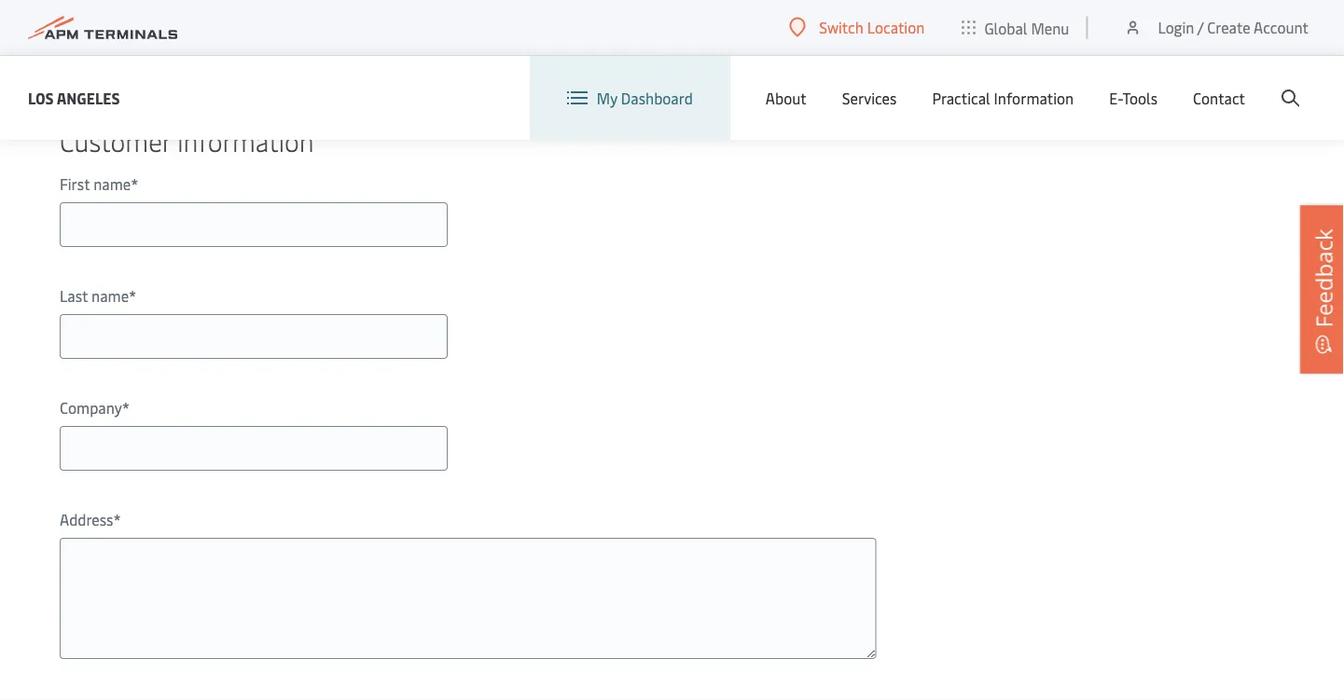 Task type: describe. For each thing, give the bounding box(es) containing it.
to receive a breakbulk/bulk rate offer, please complete the form below. our customer care team will be in touch shortly to confirm the offer.
[[60, 40, 872, 83]]

contact button
[[1194, 56, 1246, 140]]

customer information
[[60, 123, 314, 158]]

first
[[60, 174, 90, 194]]

offer,
[[277, 40, 313, 60]]

tools
[[1123, 88, 1158, 108]]

our
[[540, 40, 563, 60]]

switch location button
[[790, 17, 925, 38]]

will
[[703, 40, 726, 60]]

services button
[[842, 56, 897, 140]]

switch
[[820, 17, 864, 37]]

First name text field
[[60, 203, 448, 247]]

los
[[28, 88, 54, 108]]

my dashboard button
[[567, 56, 693, 140]]

1 horizontal spatial the
[[430, 40, 453, 60]]

los angeles link
[[28, 86, 120, 110]]

login / create account link
[[1124, 0, 1309, 55]]

form
[[456, 40, 489, 60]]

name for last name
[[91, 286, 129, 306]]

in
[[750, 40, 762, 60]]

menu
[[1032, 17, 1070, 38]]

e-tools
[[1110, 88, 1158, 108]]

create
[[1208, 17, 1251, 37]]

care
[[633, 40, 662, 60]]

rate
[[247, 40, 274, 60]]

information
[[994, 88, 1074, 108]]

my dashboard
[[597, 88, 693, 108]]

last name
[[60, 286, 129, 306]]

complete
[[364, 40, 427, 60]]

first name
[[60, 174, 131, 194]]

about
[[766, 88, 807, 108]]

login
[[1159, 17, 1195, 37]]

about button
[[766, 56, 807, 140]]

shortly
[[807, 40, 854, 60]]

last
[[60, 286, 88, 306]]



Task type: vqa. For each thing, say whether or not it's contained in the screenshot.
Cargo Cutoff
no



Task type: locate. For each thing, give the bounding box(es) containing it.
switch location
[[820, 17, 925, 37]]

0 vertical spatial name
[[93, 174, 131, 194]]

breakbulk/bulk
[[141, 40, 243, 60]]

global menu
[[985, 17, 1070, 38]]

global menu button
[[944, 0, 1089, 56]]

name right last
[[91, 286, 129, 306]]

feedback
[[1309, 229, 1339, 328]]

1 vertical spatial the
[[115, 63, 138, 83]]

customer
[[60, 123, 171, 158]]

practical
[[933, 88, 991, 108]]

Address text field
[[60, 539, 877, 660]]

be
[[730, 40, 746, 60]]

confirm
[[60, 63, 112, 83]]

the down a
[[115, 63, 138, 83]]

Company text field
[[60, 427, 448, 471]]

information
[[178, 123, 314, 158]]

contact
[[1194, 88, 1246, 108]]

services
[[842, 88, 897, 108]]

0 vertical spatial the
[[430, 40, 453, 60]]

e-
[[1110, 88, 1123, 108]]

company
[[60, 398, 122, 418]]

practical information button
[[933, 56, 1074, 140]]

a
[[130, 40, 137, 60]]

to
[[60, 40, 75, 60]]

practical information
[[933, 88, 1074, 108]]

team
[[665, 40, 700, 60]]

please
[[317, 40, 360, 60]]

0 horizontal spatial the
[[115, 63, 138, 83]]

location
[[868, 17, 925, 37]]

name right first
[[93, 174, 131, 194]]

login / create account
[[1159, 17, 1309, 37]]

angeles
[[57, 88, 120, 108]]

feedback button
[[1301, 206, 1345, 374]]

offer.
[[141, 63, 178, 83]]

receive
[[79, 40, 126, 60]]

name
[[93, 174, 131, 194], [91, 286, 129, 306]]

the
[[430, 40, 453, 60], [115, 63, 138, 83]]

address
[[60, 510, 113, 530]]

account
[[1254, 17, 1309, 37]]

Last name text field
[[60, 315, 448, 359]]

los angeles
[[28, 88, 120, 108]]

/
[[1198, 17, 1204, 37]]

global
[[985, 17, 1028, 38]]

my
[[597, 88, 618, 108]]

dashboard
[[621, 88, 693, 108]]

customer
[[567, 40, 630, 60]]

e-tools button
[[1110, 56, 1158, 140]]

name for first name
[[93, 174, 131, 194]]

below.
[[493, 40, 536, 60]]

the left form
[[430, 40, 453, 60]]

to
[[858, 40, 872, 60]]

touch
[[765, 40, 804, 60]]

1 vertical spatial name
[[91, 286, 129, 306]]



